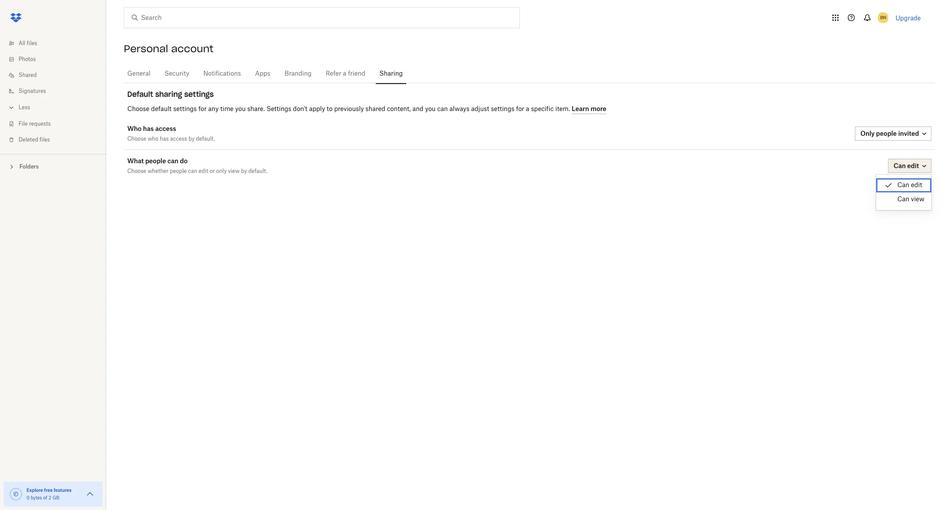 Task type: vqa. For each thing, say whether or not it's contained in the screenshot.
the leftmost has
yes



Task type: describe. For each thing, give the bounding box(es) containing it.
default. inside who has access choose who has access by default.
[[196, 136, 215, 142]]

a inside tab
[[343, 71, 347, 77]]

sharing
[[380, 71, 403, 77]]

default
[[151, 106, 172, 112]]

notifications tab
[[200, 63, 245, 84]]

branding
[[285, 71, 312, 77]]

1 horizontal spatial has
[[160, 136, 169, 142]]

sharing
[[155, 90, 182, 99]]

view inside what people can do choose whether people can edit or only view by default.
[[228, 169, 240, 174]]

by inside who has access choose who has access by default.
[[189, 136, 195, 142]]

what people can do choose whether people can edit or only view by default.
[[127, 157, 268, 174]]

less
[[19, 105, 30, 110]]

signatures
[[19, 88, 46, 94]]

requests
[[29, 121, 51, 127]]

folders button
[[0, 160, 106, 173]]

2 you from the left
[[425, 106, 436, 112]]

files for deleted files
[[40, 137, 50, 142]]

edit inside what people can do choose whether people can edit or only view by default.
[[199, 169, 208, 174]]

personal
[[124, 42, 168, 55]]

personal account
[[124, 42, 214, 55]]

0 vertical spatial people
[[145, 157, 166, 165]]

features
[[54, 487, 72, 493]]

2
[[49, 496, 51, 500]]

can for can edit
[[898, 182, 910, 188]]

file requests
[[19, 121, 51, 127]]

specific
[[531, 106, 554, 112]]

content,
[[387, 106, 411, 112]]

can edit radio item
[[877, 178, 932, 192]]

1 you from the left
[[235, 106, 246, 112]]

dropbox image
[[7, 9, 25, 27]]

to
[[327, 106, 333, 112]]

upgrade
[[896, 14, 921, 21]]

who
[[127, 125, 142, 132]]

account
[[171, 42, 214, 55]]

previously
[[334, 106, 364, 112]]

all files link
[[7, 35, 106, 51]]

2 horizontal spatial can
[[438, 106, 448, 112]]

settings right adjust
[[491, 106, 515, 112]]

only
[[216, 169, 227, 174]]

1 horizontal spatial people
[[170, 169, 187, 174]]

less image
[[7, 103, 16, 112]]

gb
[[52, 496, 59, 500]]

whether
[[148, 169, 169, 174]]

2 for from the left
[[516, 106, 525, 112]]

apps
[[255, 71, 271, 77]]

and
[[413, 106, 424, 112]]

settings for sharing
[[184, 90, 214, 99]]

1 horizontal spatial view
[[912, 196, 925, 203]]

apps tab
[[252, 63, 274, 84]]

refer a friend tab
[[322, 63, 369, 84]]

always
[[450, 106, 470, 112]]

file
[[19, 121, 28, 127]]

what
[[127, 157, 144, 165]]

can view
[[898, 196, 925, 203]]

1 for from the left
[[199, 106, 207, 112]]

deleted files link
[[7, 132, 106, 148]]

1 vertical spatial access
[[170, 136, 187, 142]]

0 horizontal spatial can
[[168, 157, 179, 165]]



Task type: locate. For each thing, give the bounding box(es) containing it.
0 vertical spatial a
[[343, 71, 347, 77]]

1 vertical spatial choose
[[127, 136, 146, 142]]

1 can from the top
[[898, 182, 910, 188]]

deleted files
[[19, 137, 50, 142]]

can down can edit radio item
[[898, 196, 910, 203]]

0 horizontal spatial by
[[189, 136, 195, 142]]

notifications
[[204, 71, 241, 77]]

shared
[[366, 106, 386, 112]]

default
[[127, 90, 153, 99]]

0 horizontal spatial you
[[235, 106, 246, 112]]

default. right only
[[249, 169, 268, 174]]

branding tab
[[281, 63, 315, 84]]

1 vertical spatial files
[[40, 137, 50, 142]]

a
[[343, 71, 347, 77], [526, 106, 530, 112]]

or
[[210, 169, 215, 174]]

settings for default
[[173, 106, 197, 112]]

security tab
[[161, 63, 193, 84]]

apply
[[309, 106, 325, 112]]

explore free features 0 bytes of 2 gb
[[27, 487, 72, 500]]

can edit
[[898, 182, 923, 188]]

settings down default sharing settings
[[173, 106, 197, 112]]

0 vertical spatial has
[[143, 125, 154, 132]]

1 horizontal spatial edit
[[912, 182, 923, 188]]

2 vertical spatial can
[[188, 169, 197, 174]]

upgrade link
[[896, 14, 921, 21]]

0 vertical spatial default.
[[196, 136, 215, 142]]

default. up what people can do choose whether people can edit or only view by default.
[[196, 136, 215, 142]]

by inside what people can do choose whether people can edit or only view by default.
[[241, 169, 247, 174]]

people
[[145, 157, 166, 165], [170, 169, 187, 174]]

can up can view at the right
[[898, 182, 910, 188]]

default.
[[196, 136, 215, 142], [249, 169, 268, 174]]

default. inside what people can do choose whether people can edit or only view by default.
[[249, 169, 268, 174]]

edit left or
[[199, 169, 208, 174]]

edit up can view at the right
[[912, 182, 923, 188]]

for left specific
[[516, 106, 525, 112]]

photos
[[19, 57, 36, 62]]

1 choose from the top
[[127, 106, 150, 112]]

0 vertical spatial files
[[27, 41, 37, 46]]

photos link
[[7, 51, 106, 67]]

1 vertical spatial a
[[526, 106, 530, 112]]

can
[[438, 106, 448, 112], [168, 157, 179, 165], [188, 169, 197, 174]]

1 horizontal spatial for
[[516, 106, 525, 112]]

1 horizontal spatial you
[[425, 106, 436, 112]]

edit
[[199, 169, 208, 174], [912, 182, 923, 188]]

all
[[19, 41, 25, 46]]

can left do
[[168, 157, 179, 165]]

deleted
[[19, 137, 38, 142]]

of
[[43, 496, 47, 500]]

files right deleted
[[40, 137, 50, 142]]

by right only
[[241, 169, 247, 174]]

0 vertical spatial access
[[155, 125, 176, 132]]

people up whether
[[145, 157, 166, 165]]

1 vertical spatial can
[[898, 196, 910, 203]]

access
[[155, 125, 176, 132], [170, 136, 187, 142]]

has
[[143, 125, 154, 132], [160, 136, 169, 142]]

who has access choose who has access by default.
[[127, 125, 215, 142]]

who
[[148, 136, 158, 142]]

0 vertical spatial view
[[228, 169, 240, 174]]

2 choose from the top
[[127, 136, 146, 142]]

bytes
[[31, 496, 42, 500]]

3 choose from the top
[[127, 169, 146, 174]]

0 horizontal spatial people
[[145, 157, 166, 165]]

1 vertical spatial default.
[[249, 169, 268, 174]]

has right the who in the left of the page
[[160, 136, 169, 142]]

settings
[[184, 90, 214, 99], [173, 106, 197, 112], [491, 106, 515, 112]]

2 vertical spatial choose
[[127, 169, 146, 174]]

files for all files
[[27, 41, 37, 46]]

you right and
[[425, 106, 436, 112]]

0 horizontal spatial files
[[27, 41, 37, 46]]

1 horizontal spatial by
[[241, 169, 247, 174]]

0 vertical spatial choose
[[127, 106, 150, 112]]

settings
[[267, 106, 292, 112]]

1 vertical spatial has
[[160, 136, 169, 142]]

1 horizontal spatial files
[[40, 137, 50, 142]]

access up do
[[170, 136, 187, 142]]

you right the time
[[235, 106, 246, 112]]

0 horizontal spatial has
[[143, 125, 154, 132]]

quota usage element
[[9, 487, 23, 501]]

view down can edit
[[912, 196, 925, 203]]

security
[[165, 71, 189, 77]]

by up what people can do choose whether people can edit or only view by default.
[[189, 136, 195, 142]]

don't
[[293, 106, 308, 112]]

folders
[[19, 163, 39, 170]]

choose default settings for any time you share. settings don't apply to previously shared content, and you can always adjust settings for a specific item.
[[127, 106, 572, 112]]

1 vertical spatial can
[[168, 157, 179, 165]]

choose down what at top left
[[127, 169, 146, 174]]

can left the always
[[438, 106, 448, 112]]

explore
[[27, 487, 43, 493]]

for left any
[[199, 106, 207, 112]]

view
[[228, 169, 240, 174], [912, 196, 925, 203]]

1 horizontal spatial default.
[[249, 169, 268, 174]]

shared
[[19, 73, 37, 78]]

0 vertical spatial edit
[[199, 169, 208, 174]]

1 vertical spatial people
[[170, 169, 187, 174]]

choose down default
[[127, 106, 150, 112]]

refer a friend
[[326, 71, 366, 77]]

0 horizontal spatial for
[[199, 106, 207, 112]]

default sharing settings
[[127, 90, 214, 99]]

edit inside radio item
[[912, 182, 923, 188]]

adjust
[[471, 106, 490, 112]]

can for can view
[[898, 196, 910, 203]]

0 vertical spatial can
[[438, 106, 448, 112]]

choose
[[127, 106, 150, 112], [127, 136, 146, 142], [127, 169, 146, 174]]

1 vertical spatial edit
[[912, 182, 923, 188]]

you
[[235, 106, 246, 112], [425, 106, 436, 112]]

0
[[27, 496, 30, 500]]

can left or
[[188, 169, 197, 174]]

list containing all files
[[0, 30, 106, 154]]

0 vertical spatial can
[[898, 182, 910, 188]]

by
[[189, 136, 195, 142], [241, 169, 247, 174]]

tab list containing general
[[124, 62, 936, 84]]

time
[[220, 106, 234, 112]]

refer
[[326, 71, 342, 77]]

choose inside who has access choose who has access by default.
[[127, 136, 146, 142]]

settings up any
[[184, 90, 214, 99]]

can
[[898, 182, 910, 188], [898, 196, 910, 203]]

share.
[[248, 106, 265, 112]]

0 horizontal spatial view
[[228, 169, 240, 174]]

list
[[0, 30, 106, 154]]

general tab
[[124, 63, 154, 84]]

access up the who in the left of the page
[[155, 125, 176, 132]]

0 horizontal spatial edit
[[199, 169, 208, 174]]

2 can from the top
[[898, 196, 910, 203]]

signatures link
[[7, 83, 106, 99]]

any
[[208, 106, 219, 112]]

view right only
[[228, 169, 240, 174]]

has up the who in the left of the page
[[143, 125, 154, 132]]

free
[[44, 487, 53, 493]]

people down do
[[170, 169, 187, 174]]

files
[[27, 41, 37, 46], [40, 137, 50, 142]]

can inside radio item
[[898, 182, 910, 188]]

friend
[[348, 71, 366, 77]]

general
[[127, 71, 151, 77]]

files right all
[[27, 41, 37, 46]]

0 horizontal spatial default.
[[196, 136, 215, 142]]

1 horizontal spatial a
[[526, 106, 530, 112]]

item.
[[556, 106, 570, 112]]

1 horizontal spatial can
[[188, 169, 197, 174]]

0 vertical spatial by
[[189, 136, 195, 142]]

shared link
[[7, 67, 106, 83]]

for
[[199, 106, 207, 112], [516, 106, 525, 112]]

1 vertical spatial by
[[241, 169, 247, 174]]

a left specific
[[526, 106, 530, 112]]

file requests link
[[7, 116, 106, 132]]

all files
[[19, 41, 37, 46]]

0 horizontal spatial a
[[343, 71, 347, 77]]

a right refer
[[343, 71, 347, 77]]

tab list
[[124, 62, 936, 84]]

do
[[180, 157, 188, 165]]

1 vertical spatial view
[[912, 196, 925, 203]]

sharing tab
[[376, 63, 407, 84]]

choose inside what people can do choose whether people can edit or only view by default.
[[127, 169, 146, 174]]

choose down who
[[127, 136, 146, 142]]



